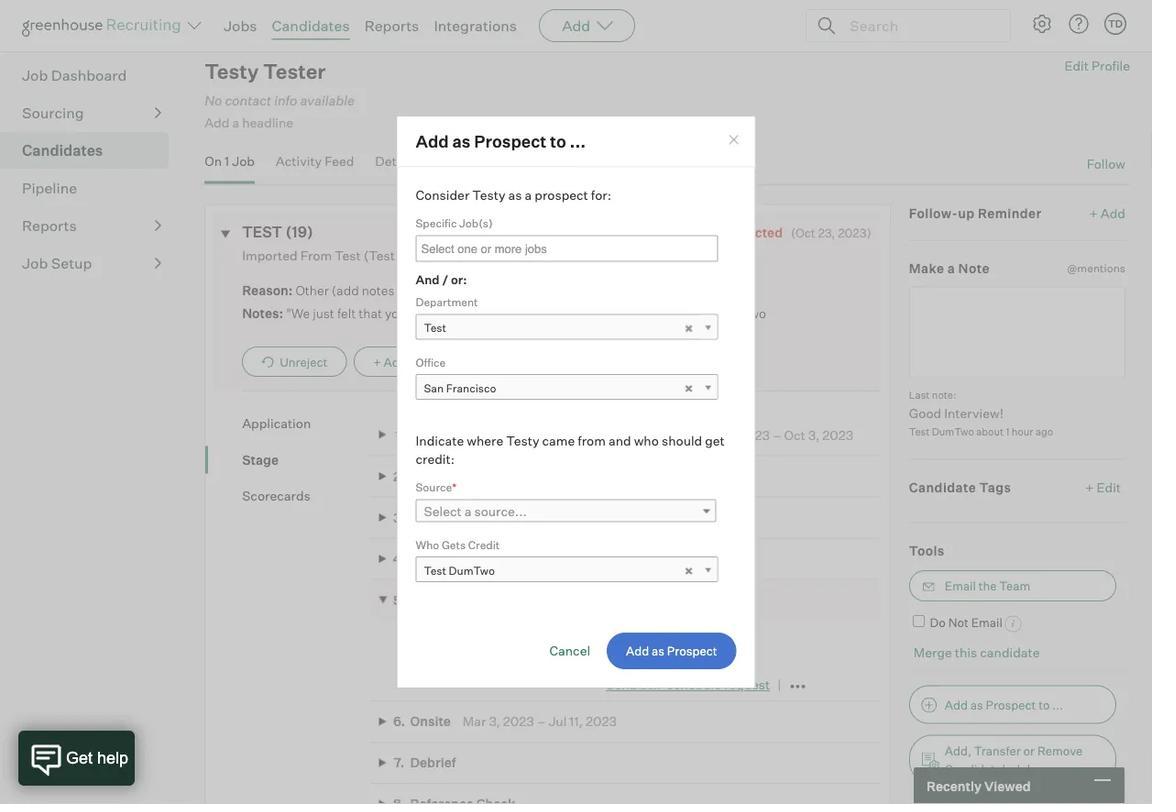 Task type: vqa. For each thing, say whether or not it's contained in the screenshot.


Task type: locate. For each thing, give the bounding box(es) containing it.
1 inside the last note: good interview! test dumtwo               about 1 hour               ago
[[1006, 425, 1010, 438]]

1 horizontal spatial reports link
[[365, 17, 419, 35]]

@mentions
[[1068, 261, 1126, 275]]

unreject button
[[242, 346, 347, 377]]

4. take home test oct 3, 2023 – oct 3, 2023
[[393, 551, 675, 567]]

| inside schedule interview | send self-schedule request
[[724, 659, 727, 675]]

... up francisco
[[491, 354, 502, 369]]

integrations
[[434, 17, 517, 35]]

2023
[[653, 427, 685, 443], [739, 427, 770, 443], [823, 427, 854, 443], [580, 509, 611, 525], [663, 509, 694, 525], [560, 551, 592, 567], [644, 551, 675, 567], [503, 713, 534, 729], [586, 713, 617, 729]]

preliminary
[[410, 509, 483, 525]]

edit profile
[[1065, 58, 1130, 74]]

notes: "we just felt that you need a company that is better suited for you." - test dumtwo
[[242, 305, 766, 321]]

0 vertical spatial prospect
[[474, 131, 547, 151]]

jobs up contact
[[224, 17, 257, 35]]

1 horizontal spatial application
[[410, 427, 482, 443]]

2 vertical spatial prospect
[[986, 697, 1036, 712]]

prospect up san francisco
[[425, 354, 475, 369]]

job left setup
[[22, 254, 48, 272]]

mar
[[463, 713, 486, 729]]

0 horizontal spatial edit
[[1065, 58, 1089, 74]]

1 vertical spatial candidates
[[22, 141, 103, 160]]

add as prospect to ... inside add as prospect to ... dialog
[[416, 131, 586, 151]]

None submit
[[607, 633, 737, 669]]

2 15, from the left
[[720, 427, 736, 443]]

recently viewed
[[927, 778, 1031, 794]]

reports link down pipeline 'link'
[[22, 215, 161, 237]]

you."
[[644, 305, 674, 321]]

dumtwo inside test dumtwo link
[[449, 563, 495, 577]]

add inside + add as prospect to ... button
[[384, 354, 407, 369]]

+ add
[[1090, 205, 1126, 221]]

0 vertical spatial testy
[[205, 59, 259, 84]]

good
[[909, 405, 942, 421]]

san francisco
[[424, 381, 496, 395]]

dumtwo
[[714, 305, 766, 321], [932, 425, 974, 438], [449, 563, 495, 577]]

1 left the 'hour'
[[1006, 425, 1010, 438]]

2 horizontal spatial ...
[[1053, 697, 1064, 712]]

1 vertical spatial |
[[724, 659, 727, 675]]

0 horizontal spatial dumtwo
[[449, 563, 495, 577]]

credit
[[468, 538, 500, 551]]

testy
[[205, 59, 259, 84], [472, 187, 506, 203], [506, 433, 540, 449]]

7.
[[394, 755, 405, 771]]

prospect up linkedin on the top of the page
[[474, 131, 547, 151]]

1 vertical spatial dumtwo
[[932, 425, 974, 438]]

... inside "button"
[[1053, 697, 1064, 712]]

feb
[[609, 427, 632, 443]]

1 horizontal spatial reports
[[365, 17, 419, 35]]

test right -
[[685, 305, 711, 321]]

0 horizontal spatial candidates
[[22, 141, 103, 160]]

that left the is
[[508, 305, 532, 321]]

dumtwo inside the last note: good interview! test dumtwo               about 1 hour               ago
[[932, 425, 974, 438]]

application up stage
[[242, 415, 311, 431]]

candidates down sourcing
[[22, 141, 103, 160]]

1 horizontal spatial ...
[[570, 131, 586, 151]]

as inside button
[[409, 354, 422, 369]]

do not email
[[930, 615, 1003, 630]]

+ for + add
[[1090, 205, 1098, 221]]

job up sourcing
[[22, 66, 48, 85]]

screen up mar
[[458, 668, 500, 684]]

1 right on
[[225, 153, 229, 169]]

specific
[[416, 216, 457, 230]]

2 vertical spatial ...
[[1053, 697, 1064, 712]]

a left note
[[948, 260, 956, 276]]

as up add,
[[971, 697, 983, 712]]

a left the "prospect"
[[525, 187, 532, 203]]

2 that from the left
[[508, 305, 532, 321]]

send
[[606, 676, 637, 692]]

a inside testy tester no contact info available add a headline
[[232, 115, 239, 131]]

oct down who
[[625, 509, 646, 525]]

0 vertical spatial edit
[[1065, 58, 1089, 74]]

0 vertical spatial candidates
[[272, 17, 350, 35]]

3,
[[808, 427, 820, 443], [565, 509, 577, 525], [649, 509, 660, 525], [546, 551, 558, 567], [630, 551, 641, 567], [489, 713, 500, 729]]

onsite
[[410, 713, 451, 729]]

application
[[242, 415, 311, 431], [410, 427, 482, 443]]

reports down pipeline
[[22, 217, 77, 235]]

to up francisco
[[478, 354, 489, 369]]

1 vertical spatial ...
[[491, 354, 502, 369]]

holding
[[410, 468, 460, 484]]

2 horizontal spatial testy
[[506, 433, 540, 449]]

2 horizontal spatial dumtwo
[[932, 425, 974, 438]]

dumtwo down interview!
[[932, 425, 974, 438]]

test right 'home'
[[483, 551, 510, 567]]

prospect up "transfer"
[[986, 697, 1036, 712]]

linkedin
[[438, 153, 490, 169]]

+ inside "link"
[[1090, 205, 1098, 221]]

team
[[1000, 578, 1031, 593]]

add inside the + add "link"
[[1101, 205, 1126, 221]]

... inside button
[[491, 354, 502, 369]]

oct
[[784, 427, 806, 443], [541, 509, 563, 525], [625, 509, 646, 525], [522, 551, 543, 567], [606, 551, 627, 567]]

1 horizontal spatial candidates
[[272, 17, 350, 35]]

2 vertical spatial testy
[[506, 433, 540, 449]]

candidates up tester
[[272, 17, 350, 35]]

on
[[205, 153, 222, 169]]

add inside add as prospect to ... dialog
[[416, 131, 449, 151]]

0 vertical spatial candidates link
[[272, 17, 350, 35]]

0 vertical spatial screen
[[486, 509, 530, 525]]

1 vertical spatial +
[[373, 354, 381, 369]]

test down good
[[909, 425, 930, 438]]

2 vertical spatial dumtwo
[[449, 563, 495, 577]]

0 vertical spatial ...
[[570, 131, 586, 151]]

take
[[410, 551, 440, 567]]

merge
[[914, 644, 952, 660]]

details
[[375, 153, 417, 169]]

tools
[[909, 542, 945, 558]]

reports link
[[365, 17, 419, 35], [22, 215, 161, 237]]

san
[[424, 381, 444, 395]]

0 vertical spatial reports link
[[365, 17, 419, 35]]

0 horizontal spatial reports link
[[22, 215, 161, 237]]

0 vertical spatial 1
[[225, 153, 229, 169]]

1 vertical spatial testy
[[472, 187, 506, 203]]

@mentions link
[[1068, 259, 1126, 277]]

add as prospect to ... dialog
[[397, 115, 756, 689]]

+ inside button
[[373, 354, 381, 369]]

reports link left integrations link
[[365, 17, 419, 35]]

0 vertical spatial email
[[945, 578, 976, 593]]

0 horizontal spatial candidates link
[[22, 140, 161, 162]]

is
[[535, 305, 544, 321]]

add as prospect to ... inside add as prospect to ... "button"
[[945, 697, 1064, 712]]

15,
[[635, 427, 651, 443], [720, 427, 736, 443]]

indicate
[[416, 433, 464, 449]]

testy up job(s)
[[472, 187, 506, 203]]

2 vertical spatial job
[[22, 254, 48, 272]]

candidates link up tester
[[272, 17, 350, 35]]

7. debrief
[[394, 755, 456, 771]]

1 horizontal spatial add as prospect to ...
[[945, 697, 1064, 712]]

department
[[416, 295, 478, 309]]

recently
[[927, 778, 982, 794]]

prospect inside button
[[425, 354, 475, 369]]

job dashboard
[[22, 66, 127, 85]]

0 horizontal spatial |
[[687, 427, 691, 443]]

+ edit link
[[1081, 474, 1126, 499]]

a right 'need'
[[441, 305, 448, 321]]

reports left integrations link
[[365, 17, 419, 35]]

a right select
[[465, 503, 472, 519]]

scorecards
[[242, 488, 311, 504]]

1 horizontal spatial testy
[[472, 187, 506, 203]]

not
[[949, 615, 969, 630]]

job setup
[[22, 254, 92, 272]]

or:
[[451, 272, 467, 287]]

... up remove at bottom
[[1053, 697, 1064, 712]]

screen up credit
[[486, 509, 530, 525]]

+ for + edit
[[1086, 479, 1094, 495]]

0 horizontal spatial application
[[242, 415, 311, 431]]

jobs down or
[[1014, 761, 1041, 776]]

job dashboard link
[[22, 64, 161, 86]]

| left sep on the bottom
[[687, 427, 691, 443]]

company
[[451, 305, 505, 321]]

dumtwo right -
[[714, 305, 766, 321]]

test down who
[[424, 563, 446, 577]]

test inside the last note: good interview! test dumtwo               about 1 hour               ago
[[909, 425, 930, 438]]

0 horizontal spatial 15,
[[635, 427, 651, 443]]

select a source... link
[[416, 499, 716, 522]]

(test
[[364, 247, 395, 263]]

specific job(s)
[[416, 216, 493, 230]]

home
[[443, 551, 480, 567]]

testy up contact
[[205, 59, 259, 84]]

integrations link
[[434, 17, 517, 35]]

email
[[945, 578, 976, 593], [972, 615, 1003, 630]]

viewed
[[985, 778, 1031, 794]]

sourcing
[[22, 104, 84, 122]]

test down department
[[424, 321, 446, 335]]

–
[[773, 427, 782, 443], [614, 509, 622, 525], [594, 551, 603, 567], [537, 713, 546, 729]]

candidates link down sourcing 'link'
[[22, 140, 161, 162]]

testy left came
[[506, 433, 540, 449]]

testy inside testy tester no contact info available add a headline
[[205, 59, 259, 84]]

that right "felt" in the left of the page
[[359, 305, 382, 321]]

about
[[977, 425, 1004, 438]]

0 vertical spatial +
[[1090, 205, 1098, 221]]

profile
[[1092, 58, 1130, 74]]

0 vertical spatial add as prospect to ...
[[416, 131, 586, 151]]

as down 'need'
[[409, 354, 422, 369]]

none submit inside add as prospect to ... dialog
[[607, 633, 737, 669]]

test dumtwo link
[[416, 557, 718, 583]]

dumtwo down credit
[[449, 563, 495, 577]]

1 horizontal spatial 15,
[[720, 427, 736, 443]]

as
[[452, 131, 471, 151], [508, 187, 522, 203], [409, 354, 422, 369], [971, 697, 983, 712]]

to up remove at bottom
[[1039, 697, 1050, 712]]

2 vertical spatial +
[[1086, 479, 1094, 495]]

for:
[[591, 187, 612, 203]]

6. onsite mar 3, 2023 – jul 11, 2023
[[393, 713, 617, 729]]

1 vertical spatial 1
[[1006, 425, 1010, 438]]

add inside add as prospect to ... "button"
[[945, 697, 968, 712]]

1 vertical spatial prospect
[[425, 354, 475, 369]]

oct down 3. preliminary screen oct 3, 2023 – oct 3, 2023
[[522, 551, 543, 567]]

email left the
[[945, 578, 976, 593]]

None text field
[[417, 237, 673, 260], [909, 286, 1126, 378], [417, 237, 673, 260], [909, 286, 1126, 378]]

1 vertical spatial jobs
[[1014, 761, 1041, 776]]

email right not
[[972, 615, 1003, 630]]

schedule
[[606, 659, 662, 675]]

add as prospect to ... up linkedin on the top of the page
[[416, 131, 586, 151]]

candidates
[[998, 4, 1064, 20]]

as up linkedin on the top of the page
[[452, 131, 471, 151]]

0 horizontal spatial jobs
[[224, 17, 257, 35]]

1 15, from the left
[[635, 427, 651, 443]]

jobs link
[[224, 17, 257, 35]]

Do Not Email checkbox
[[913, 615, 925, 627]]

0 horizontal spatial ...
[[491, 354, 502, 369]]

dashboard
[[51, 66, 127, 85]]

1 horizontal spatial |
[[724, 659, 727, 675]]

15, right sep on the bottom
[[720, 427, 736, 443]]

1 horizontal spatial 1
[[1006, 425, 1010, 438]]

candidate's
[[945, 761, 1011, 776]]

rejected
[[728, 224, 783, 240]]

a down contact
[[232, 115, 239, 131]]

1 vertical spatial edit
[[1097, 479, 1121, 495]]

add button
[[539, 9, 636, 42]]

job right on
[[232, 153, 255, 169]]

application up credit:
[[410, 427, 482, 443]]

0 horizontal spatial testy
[[205, 59, 259, 84]]

... up the "prospect"
[[570, 131, 586, 151]]

0 horizontal spatial add as prospect to ...
[[416, 131, 586, 151]]

0 horizontal spatial that
[[359, 305, 382, 321]]

0 horizontal spatial 1
[[225, 153, 229, 169]]

job
[[22, 66, 48, 85], [232, 153, 255, 169], [22, 254, 48, 272]]

to up the "prospect"
[[550, 131, 566, 151]]

1 horizontal spatial that
[[508, 305, 532, 321]]

indicate where testy came from and who should get credit:
[[416, 433, 725, 467]]

add,
[[945, 743, 972, 758]]

1 vertical spatial add as prospect to ...
[[945, 697, 1064, 712]]

15, right 'feb'
[[635, 427, 651, 443]]

0 vertical spatial job
[[22, 66, 48, 85]]

add as prospect to ... up "transfer"
[[945, 697, 1064, 712]]

1 horizontal spatial jobs
[[1014, 761, 1041, 776]]

|
[[687, 427, 691, 443], [724, 659, 727, 675]]

1 vertical spatial reports
[[22, 217, 77, 235]]

to
[[65, 5, 77, 21], [550, 131, 566, 151], [478, 354, 489, 369], [1039, 697, 1050, 712]]

and
[[416, 272, 440, 287]]

| up the request
[[724, 659, 727, 675]]

1 horizontal spatial dumtwo
[[714, 305, 766, 321]]

*
[[452, 480, 457, 494]]

pipeline link
[[22, 177, 161, 199]]

1 vertical spatial candidates link
[[22, 140, 161, 162]]

6.
[[393, 713, 405, 729]]



Task type: describe. For each thing, give the bounding box(es) containing it.
hour
[[1012, 425, 1034, 438]]

prospect inside dialog
[[474, 131, 547, 151]]

as inside "button"
[[971, 697, 983, 712]]

candidate tags
[[909, 479, 1012, 495]]

add as prospect to ... button
[[909, 685, 1116, 724]]

activity feed
[[276, 153, 354, 169]]

note
[[959, 260, 990, 276]]

close image
[[727, 132, 741, 147]]

source *
[[416, 480, 457, 494]]

add inside add popup button
[[562, 17, 591, 35]]

up
[[958, 205, 975, 221]]

0 vertical spatial |
[[687, 427, 691, 443]]

1 horizontal spatial edit
[[1097, 479, 1121, 495]]

on 1 job
[[205, 153, 255, 169]]

test left (test
[[335, 247, 361, 263]]

unreject
[[280, 354, 328, 369]]

job for job dashboard
[[22, 66, 48, 85]]

send self-schedule request link
[[606, 676, 770, 692]]

the
[[979, 578, 997, 593]]

search
[[80, 5, 120, 21]]

2.
[[393, 468, 405, 484]]

of
[[960, 4, 972, 20]]

– left 'jul'
[[537, 713, 546, 729]]

job for job setup
[[22, 254, 48, 272]]

tank
[[462, 468, 493, 484]]

test (19)
[[242, 223, 313, 241]]

do
[[930, 615, 946, 630]]

1 that from the left
[[359, 305, 382, 321]]

details link
[[375, 153, 417, 180]]

who gets credit
[[416, 538, 500, 551]]

Search text field
[[845, 12, 994, 39]]

(19)
[[286, 223, 313, 241]]

francisco
[[446, 381, 496, 395]]

source
[[416, 480, 452, 494]]

candidate
[[909, 479, 977, 495]]

setup
[[51, 254, 92, 272]]

23,
[[818, 225, 836, 240]]

test link
[[416, 314, 718, 341]]

"we
[[286, 305, 310, 321]]

headline
[[242, 115, 293, 131]]

4.
[[393, 551, 406, 567]]

dumtwo)
[[398, 247, 457, 263]]

source...
[[474, 503, 527, 519]]

reason: other (add notes below)
[[242, 282, 437, 298]]

0 vertical spatial dumtwo
[[714, 305, 766, 321]]

as left the "prospect"
[[508, 187, 522, 203]]

prospect
[[535, 187, 588, 203]]

oct right get
[[784, 427, 806, 443]]

email inside button
[[945, 578, 976, 593]]

+ add as prospect to ...
[[373, 354, 502, 369]]

notes
[[362, 282, 395, 298]]

make a note
[[909, 260, 990, 276]]

1 vertical spatial screen
[[458, 668, 500, 684]]

configure image
[[1031, 13, 1053, 35]]

11,
[[570, 713, 583, 729]]

tester
[[263, 59, 326, 84]]

just
[[313, 305, 334, 321]]

0 vertical spatial jobs
[[224, 17, 257, 35]]

td button
[[1101, 9, 1130, 39]]

+ for + add as prospect to ...
[[373, 354, 381, 369]]

greenhouse recruiting image
[[22, 15, 187, 37]]

transfer
[[974, 743, 1021, 758]]

1 vertical spatial reports link
[[22, 215, 161, 237]]

prospect inside "button"
[[986, 697, 1036, 712]]

to inside add as prospect to ... "button"
[[1039, 697, 1050, 712]]

1 horizontal spatial candidates link
[[272, 17, 350, 35]]

follow
[[1087, 156, 1126, 172]]

technical screen
[[397, 668, 500, 684]]

no
[[205, 92, 222, 108]]

... inside dialog
[[570, 131, 586, 151]]

reason:
[[242, 282, 293, 298]]

test
[[242, 223, 282, 241]]

who
[[416, 538, 439, 551]]

jobs inside add, transfer or remove candidate's jobs
[[1014, 761, 1041, 776]]

1 vertical spatial email
[[972, 615, 1003, 630]]

0 vertical spatial reports
[[365, 17, 419, 35]]

interview!
[[944, 405, 1004, 421]]

/
[[442, 272, 449, 287]]

pipeline
[[22, 179, 77, 197]]

to inside add as prospect to ... dialog
[[550, 131, 566, 151]]

0 horizontal spatial reports
[[22, 217, 77, 235]]

imported from test (test dumtwo)
[[242, 247, 459, 263]]

4
[[947, 4, 956, 20]]

sep
[[694, 427, 717, 443]]

on
[[591, 427, 607, 443]]

san francisco link
[[416, 374, 718, 401]]

self-
[[640, 676, 667, 692]]

rejected (oct 23, 2023)
[[728, 224, 872, 240]]

felt
[[337, 305, 356, 321]]

who
[[634, 433, 659, 449]]

3.
[[393, 509, 405, 525]]

select
[[424, 503, 462, 519]]

imported
[[242, 247, 298, 263]]

email the team
[[945, 578, 1031, 593]]

1 vertical spatial job
[[232, 153, 255, 169]]

email the team button
[[909, 570, 1116, 601]]

add inside testy tester no contact info available add a headline
[[205, 115, 230, 131]]

– down "select a source..." link
[[594, 551, 603, 567]]

make
[[909, 260, 945, 276]]

follow-
[[909, 205, 958, 221]]

oct up 4. take home test oct 3, 2023 – oct 3, 2023
[[541, 509, 563, 525]]

to inside + add as prospect to ... button
[[478, 354, 489, 369]]

schedule interview link
[[606, 659, 721, 675]]

30
[[976, 4, 993, 20]]

contact
[[225, 92, 271, 108]]

and / or:
[[416, 272, 467, 287]]

select a source...
[[424, 503, 527, 519]]

application link
[[242, 414, 370, 432]]

– up test dumtwo link on the bottom of page
[[614, 509, 622, 525]]

feed
[[325, 153, 354, 169]]

where
[[467, 433, 504, 449]]

oct down "select a source..." link
[[606, 551, 627, 567]]

activity
[[276, 153, 322, 169]]

to right back
[[65, 5, 77, 21]]

– right get
[[773, 427, 782, 443]]

back to search results link
[[32, 5, 164, 21]]

scorecards link
[[242, 487, 370, 505]]

office
[[416, 355, 446, 369]]

2023)
[[838, 225, 872, 240]]

td
[[1108, 17, 1123, 30]]

testy inside indicate where testy came from and who should get credit:
[[506, 433, 540, 449]]

tags
[[980, 479, 1012, 495]]

4 of 30 candidates
[[947, 4, 1064, 20]]



